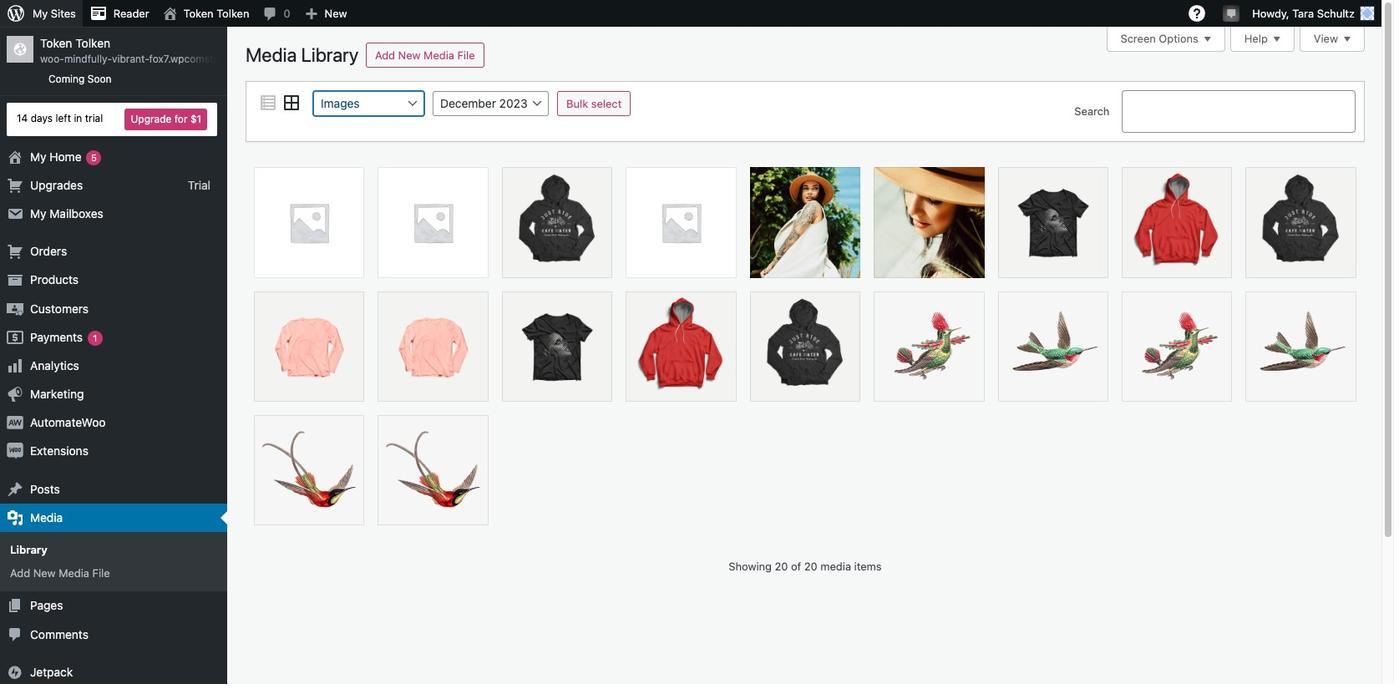 Task type: vqa. For each thing, say whether or not it's contained in the screenshot.
2nd 20 from right
yes



Task type: locate. For each thing, give the bounding box(es) containing it.
1 20 from the left
[[775, 560, 788, 574]]

jetpack link
[[0, 658, 227, 684]]

2 horizontal spatial new
[[398, 48, 421, 62]]

library
[[301, 43, 359, 66], [10, 543, 47, 557]]

my mailboxes link
[[0, 200, 227, 228]]

reader link
[[83, 0, 156, 27]]

20
[[775, 560, 788, 574], [805, 560, 818, 574]]

customers link
[[0, 295, 227, 323]]

1 horizontal spatial new
[[325, 7, 347, 20]]

1 vertical spatial add new media file
[[10, 567, 110, 580]]

0 horizontal spatial library
[[10, 543, 47, 557]]

20 left of
[[775, 560, 788, 574]]

pages link
[[0, 592, 227, 621]]

home
[[50, 149, 82, 163]]

token inside token tolken woo-mindfully-vibrant-fox7.wpcomstaging.com coming soon
[[40, 36, 72, 50]]

analytics
[[30, 358, 79, 373]]

14 days left in trial
[[17, 112, 103, 125]]

media
[[821, 560, 852, 574]]

1 horizontal spatial add new media file
[[375, 48, 475, 62]]

left
[[55, 112, 71, 125]]

trial
[[85, 112, 103, 125]]

20 right of
[[805, 560, 818, 574]]

view
[[1314, 32, 1339, 46]]

add new media file inside main menu navigation
[[10, 567, 110, 580]]

file inside add new media file link
[[92, 567, 110, 580]]

jetpack
[[30, 665, 73, 679]]

file
[[457, 48, 475, 62], [92, 567, 110, 580]]

tolken up mindfully-
[[75, 36, 110, 50]]

0 vertical spatial add new media file
[[375, 48, 475, 62]]

my for my mailboxes
[[30, 206, 46, 221]]

0 horizontal spatial add new media file
[[10, 567, 110, 580]]

token tolken woo-mindfully-vibrant-fox7.wpcomstaging.com coming soon
[[40, 36, 262, 85]]

0 vertical spatial my
[[33, 7, 48, 20]]

Placeholder Image checkbox
[[371, 161, 495, 285], [619, 161, 743, 285], [743, 161, 867, 285], [1240, 161, 1364, 285], [247, 285, 371, 409], [619, 285, 743, 409], [743, 285, 867, 409], [867, 285, 991, 409], [1240, 285, 1364, 409], [247, 409, 371, 533]]

1 vertical spatial file
[[92, 567, 110, 580]]

0 horizontal spatial tolken
[[75, 36, 110, 50]]

0 horizontal spatial new
[[33, 567, 56, 580]]

library link
[[0, 538, 227, 562]]

2 vertical spatial my
[[30, 206, 46, 221]]

0 horizontal spatial add
[[10, 567, 30, 580]]

my left home
[[30, 149, 46, 163]]

add new media file inside dropdown button
[[375, 48, 475, 62]]

tolken for token tolken
[[217, 7, 249, 20]]

Placeholder Image checkbox
[[495, 161, 619, 285], [867, 161, 991, 285], [991, 161, 1115, 285], [1115, 161, 1240, 285], [371, 285, 495, 409], [495, 285, 619, 409], [991, 285, 1115, 409], [1115, 285, 1240, 409], [371, 409, 495, 533]]

toolbar navigation
[[0, 0, 1382, 30]]

0 vertical spatial new
[[325, 7, 347, 20]]

my for my home 5
[[30, 149, 46, 163]]

tolken inside token tolken woo-mindfully-vibrant-fox7.wpcomstaging.com coming soon
[[75, 36, 110, 50]]

1 horizontal spatial 20
[[805, 560, 818, 574]]

add new media file
[[375, 48, 475, 62], [10, 567, 110, 580]]

my mailboxes
[[30, 206, 103, 221]]

fox7.wpcomstaging.com
[[149, 53, 262, 65]]

0 vertical spatial library
[[301, 43, 359, 66]]

0 vertical spatial file
[[457, 48, 475, 62]]

my inside "toolbar" navigation
[[33, 7, 48, 20]]

schultz
[[1318, 7, 1355, 20]]

my home 5
[[30, 149, 97, 163]]

1 vertical spatial my
[[30, 149, 46, 163]]

media
[[246, 43, 297, 66], [424, 48, 455, 62], [30, 510, 63, 525], [59, 567, 89, 580]]

1 vertical spatial tolken
[[75, 36, 110, 50]]

extensions
[[30, 444, 88, 458]]

new for add new media file dropdown button in the left of the page
[[398, 48, 421, 62]]

products link
[[0, 266, 227, 295]]

0 horizontal spatial file
[[92, 567, 110, 580]]

days
[[31, 112, 53, 125]]

add right media library
[[375, 48, 395, 62]]

new
[[325, 7, 347, 20], [398, 48, 421, 62], [33, 567, 56, 580]]

bulk
[[567, 97, 588, 110]]

my left sites
[[33, 7, 48, 20]]

woocommerce-placeholder checkbox
[[247, 161, 371, 285]]

file inside add new media file dropdown button
[[457, 48, 475, 62]]

0 vertical spatial tolken
[[217, 7, 249, 20]]

new inside dropdown button
[[398, 48, 421, 62]]

1 horizontal spatial token
[[184, 7, 214, 20]]

1 horizontal spatial file
[[457, 48, 475, 62]]

vibrant-
[[112, 53, 149, 65]]

extensions link
[[0, 437, 227, 466]]

1 vertical spatial token
[[40, 36, 72, 50]]

add up pages
[[10, 567, 30, 580]]

my sites link
[[0, 0, 83, 27]]

Search search field
[[1122, 90, 1356, 133]]

0 vertical spatial add
[[375, 48, 395, 62]]

media library
[[246, 43, 359, 66]]

add new media file for add new media file link
[[10, 567, 110, 580]]

add new media file link
[[0, 562, 227, 585]]

tolken inside token tolken link
[[217, 7, 249, 20]]

my down upgrades
[[30, 206, 46, 221]]

my
[[33, 7, 48, 20], [30, 149, 46, 163], [30, 206, 46, 221]]

2 vertical spatial new
[[33, 567, 56, 580]]

automatewoo
[[30, 416, 106, 430]]

0 vertical spatial token
[[184, 7, 214, 20]]

1 vertical spatial add
[[10, 567, 30, 580]]

library down new link
[[301, 43, 359, 66]]

token
[[184, 7, 214, 20], [40, 36, 72, 50]]

upgrade for $1
[[131, 112, 201, 125]]

library up pages
[[10, 543, 47, 557]]

new link
[[297, 0, 354, 27]]

tolken
[[217, 7, 249, 20], [75, 36, 110, 50]]

soon
[[88, 73, 112, 85]]

token tolken
[[184, 7, 249, 20]]

showing
[[729, 560, 772, 574]]

add inside dropdown button
[[375, 48, 395, 62]]

tolken left 0 link
[[217, 7, 249, 20]]

token up fox7.wpcomstaging.com
[[184, 7, 214, 20]]

0 horizontal spatial token
[[40, 36, 72, 50]]

file for add new media file dropdown button in the left of the page
[[457, 48, 475, 62]]

0 horizontal spatial 20
[[775, 560, 788, 574]]

orders
[[30, 244, 67, 258]]

coming
[[48, 73, 85, 85]]

token up 'woo-'
[[40, 36, 72, 50]]

1 vertical spatial library
[[10, 543, 47, 557]]

screen
[[1121, 32, 1156, 46]]

new inside main menu navigation
[[33, 567, 56, 580]]

howdy, tara schultz
[[1253, 7, 1355, 20]]

my for my sites
[[33, 7, 48, 20]]

1 horizontal spatial tolken
[[217, 7, 249, 20]]

payments
[[30, 330, 83, 344]]

placeholder image image
[[378, 167, 489, 278], [502, 167, 613, 278], [626, 167, 737, 278], [750, 167, 861, 278], [874, 167, 985, 278], [998, 167, 1109, 278], [1122, 167, 1233, 278], [1246, 167, 1357, 278], [254, 291, 365, 402], [378, 291, 489, 402], [502, 291, 613, 402], [626, 291, 737, 402], [750, 291, 861, 402], [874, 291, 985, 402], [998, 291, 1109, 402], [1122, 291, 1233, 402], [1246, 291, 1357, 402], [254, 415, 365, 526], [378, 415, 489, 526]]

add
[[375, 48, 395, 62], [10, 567, 30, 580]]

1 vertical spatial new
[[398, 48, 421, 62]]

bulk select button
[[557, 91, 631, 116]]

token inside "toolbar" navigation
[[184, 7, 214, 20]]

1 horizontal spatial add
[[375, 48, 395, 62]]

marketing
[[30, 387, 84, 401]]

showing 20 of 20 media items
[[729, 560, 882, 574]]

0
[[284, 7, 290, 20]]

token for token tolken
[[184, 7, 214, 20]]

orders link
[[0, 237, 227, 266]]

add inside main menu navigation
[[10, 567, 30, 580]]

2 20 from the left
[[805, 560, 818, 574]]



Task type: describe. For each thing, give the bounding box(es) containing it.
5
[[91, 152, 97, 163]]

woo-
[[40, 53, 64, 65]]

options
[[1159, 32, 1199, 46]]

of
[[791, 560, 802, 574]]

woocommerce placeholder image
[[254, 167, 365, 278]]

0 link
[[256, 0, 297, 27]]

products
[[30, 273, 79, 287]]

1
[[93, 332, 97, 343]]

media inside dropdown button
[[424, 48, 455, 62]]

new inside "toolbar" navigation
[[325, 7, 347, 20]]

1 horizontal spatial library
[[301, 43, 359, 66]]

$1
[[190, 112, 201, 125]]

upgrades
[[30, 178, 83, 192]]

help button
[[1231, 27, 1295, 52]]

mindfully-
[[64, 53, 112, 65]]

search
[[1075, 105, 1110, 118]]

reader
[[113, 7, 149, 20]]

mailboxes
[[50, 206, 103, 221]]

help
[[1245, 32, 1268, 46]]

in
[[74, 112, 82, 125]]

token for token tolken woo-mindfully-vibrant-fox7.wpcomstaging.com coming soon
[[40, 36, 72, 50]]

add new media file button
[[366, 43, 484, 68]]

add for add new media file link
[[10, 567, 30, 580]]

posts link
[[0, 475, 227, 504]]

add for add new media file dropdown button in the left of the page
[[375, 48, 395, 62]]

customers
[[30, 301, 89, 315]]

my sites
[[33, 7, 76, 20]]

pages
[[30, 599, 63, 613]]

marketing link
[[0, 380, 227, 409]]

screen options
[[1121, 32, 1199, 46]]

analytics link
[[0, 352, 227, 380]]

main menu navigation
[[0, 27, 262, 684]]

file for add new media file link
[[92, 567, 110, 580]]

new for add new media file link
[[33, 567, 56, 580]]

trial
[[188, 178, 211, 192]]

14
[[17, 112, 28, 125]]

view button
[[1300, 27, 1365, 52]]

upgrade for $1 button
[[125, 108, 207, 130]]

comments
[[30, 627, 88, 641]]

token tolken link
[[156, 0, 256, 27]]

notification image
[[1225, 6, 1239, 19]]

items
[[854, 560, 882, 574]]

sites
[[51, 7, 76, 20]]

media link
[[0, 504, 227, 532]]

add new media file for add new media file dropdown button in the left of the page
[[375, 48, 475, 62]]

bulk select
[[567, 97, 622, 110]]

screen options button
[[1107, 27, 1226, 52]]

for
[[174, 112, 188, 125]]

upgrade
[[131, 112, 172, 125]]

posts
[[30, 482, 60, 496]]

tolken for token tolken woo-mindfully-vibrant-fox7.wpcomstaging.com coming soon
[[75, 36, 110, 50]]

tara
[[1293, 7, 1315, 20]]

library inside main menu navigation
[[10, 543, 47, 557]]

automatewoo link
[[0, 409, 227, 437]]

howdy,
[[1253, 7, 1290, 20]]

comments link
[[0, 621, 227, 649]]

select
[[591, 97, 622, 110]]

payments 1
[[30, 330, 97, 344]]



